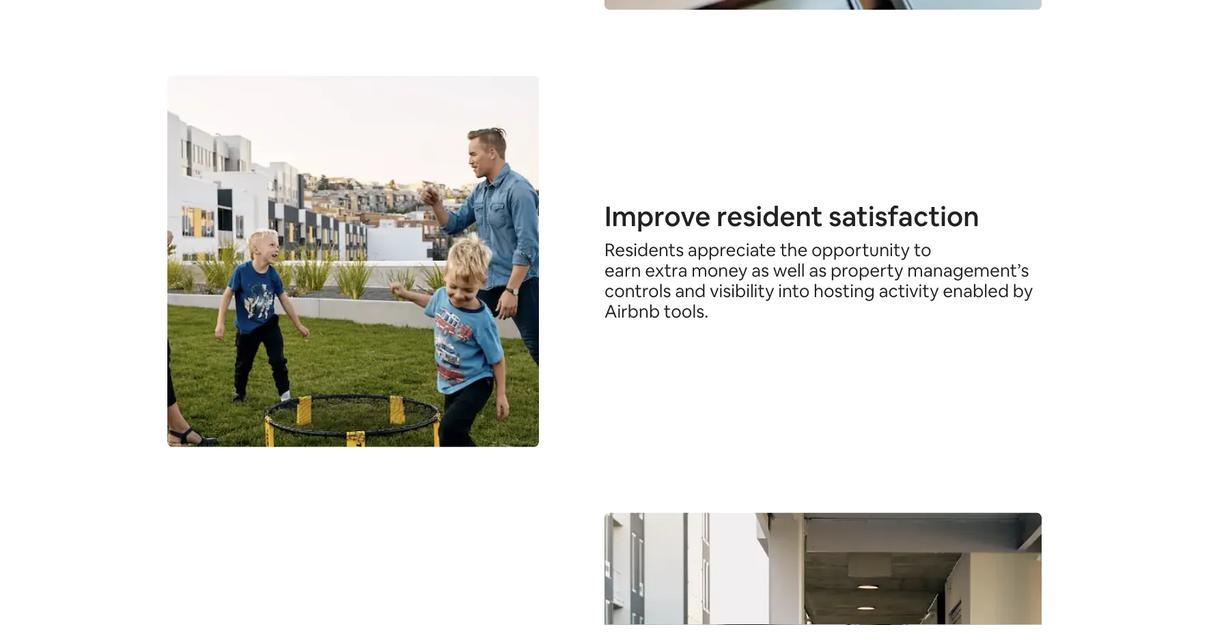 Task type: vqa. For each thing, say whether or not it's contained in the screenshot.
second Show all prices from the right
no



Task type: describe. For each thing, give the bounding box(es) containing it.
controls
[[605, 279, 671, 302]]

activity
[[879, 279, 939, 302]]

visibility
[[710, 279, 774, 302]]

1 as from the left
[[751, 259, 769, 282]]

opportunity
[[812, 238, 910, 261]]

satisfaction
[[829, 199, 980, 234]]

2 as from the left
[[809, 259, 827, 282]]

improve
[[605, 199, 711, 234]]

appreciate
[[688, 238, 776, 261]]

management's
[[907, 259, 1029, 282]]

airbnb
[[605, 300, 660, 323]]

by
[[1013, 279, 1033, 302]]



Task type: locate. For each thing, give the bounding box(es) containing it.
improve resident satisfaction residents appreciate the opportunity to earn extra money as well as property management's controls and visibility into hosting activity enabled by airbnb tools.
[[605, 199, 1033, 323]]

and
[[675, 279, 706, 302]]

property
[[831, 259, 904, 282]]

as
[[751, 259, 769, 282], [809, 259, 827, 282]]

hosting
[[814, 279, 875, 302]]

into
[[778, 279, 810, 302]]

0 horizontal spatial as
[[751, 259, 769, 282]]

as right 'well'
[[809, 259, 827, 282]]

1 horizontal spatial as
[[809, 259, 827, 282]]

the
[[780, 238, 808, 261]]

money
[[692, 259, 748, 282]]

tools.
[[664, 300, 709, 323]]

to
[[914, 238, 932, 261]]

extra
[[645, 259, 688, 282]]

earn
[[605, 259, 641, 282]]

resident
[[717, 199, 823, 234]]

well
[[773, 259, 805, 282]]

enabled
[[943, 279, 1009, 302]]

as left 'well'
[[751, 259, 769, 282]]

residents
[[605, 238, 684, 261]]



